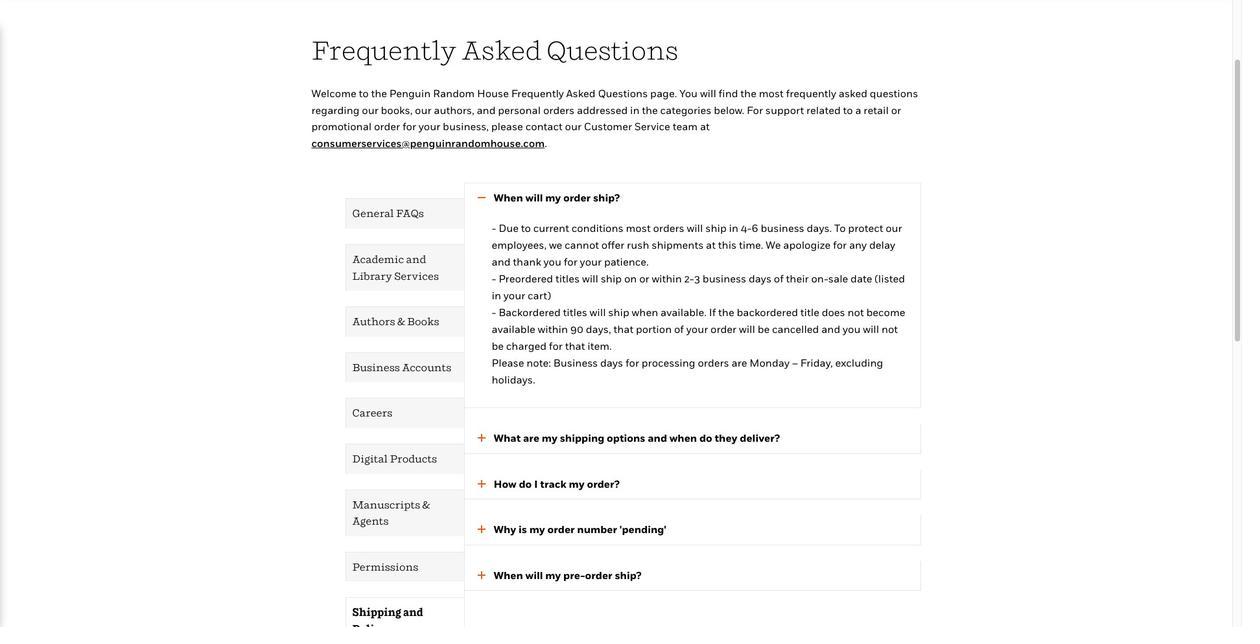 Task type: vqa. For each thing, say whether or not it's contained in the screenshot.
the "Asked" in the Welcome to the Penguin Random House Frequently Asked Questions page. You will find the most frequently asked questions regarding our books, our authors, and personal orders addressed in the categories below. For support related to a retail or promotional order for your business, please contact our Customer Service team at consumerservices@penguinrandomhouse.com .
yes



Task type: describe. For each thing, give the bounding box(es) containing it.
menu containing general faqs
[[312, 199, 464, 628]]

our inside "- due to current conditions most orders will ship in 4-6 business days. to protect our employees, we cannot offer rush shipments at this time. we apologize for any delay and thank you for your patience. - preordered titles will ship on or within 2-3 business days of their on-sale date (listed in your cart) - backordered titles will ship when available. if the backordered title does not become available within 90 days, that portion of your order will be cancelled and you will not be charged for that item. please note: business days for processing orders are monday – friday, excluding holidays."
[[886, 222, 902, 235]]

and inside shipping and delivery
[[403, 607, 423, 619]]

digital products
[[352, 453, 437, 466]]

a
[[856, 103, 862, 116]]

accounts
[[402, 361, 452, 374]]

deliver?
[[740, 432, 780, 445]]

general faqs link
[[346, 199, 464, 229]]

and down employees, on the left of the page
[[492, 255, 511, 268]]

0 horizontal spatial in
[[492, 289, 501, 302]]

asked inside welcome to the penguin random house frequently asked questions page. you will find the most frequently asked questions regarding our books, our authors, and personal orders addressed in the categories below. for support related to a retail or promotional order for your business, please contact our customer service team at consumerservices@penguinrandomhouse.com .
[[566, 87, 596, 100]]

manuscripts & agents
[[352, 498, 430, 528]]

0 vertical spatial ship
[[706, 222, 727, 235]]

sale
[[829, 272, 848, 285]]

frequently asked questions
[[312, 34, 679, 65]]

and down does
[[822, 323, 841, 336]]

when inside "- due to current conditions most orders will ship in 4-6 business days. to protect our employees, we cannot offer rush shipments at this time. we apologize for any delay and thank you for your patience. - preordered titles will ship on or within 2-3 business days of their on-sale date (listed in your cart) - backordered titles will ship when available. if the backordered title does not become available within 90 days, that portion of your order will be cancelled and you will not be charged for that item. please note: business days for processing orders are monday – friday, excluding holidays."
[[632, 306, 658, 319]]

(listed
[[875, 272, 905, 285]]

to inside "- due to current conditions most orders will ship in 4-6 business days. to protect our employees, we cannot offer rush shipments at this time. we apologize for any delay and thank you for your patience. - preordered titles will ship on or within 2-3 business days of their on-sale date (listed in your cart) - backordered titles will ship when available. if the backordered title does not become available within 90 days, that portion of your order will be cancelled and you will not be charged for that item. please note: business days for processing orders are monday – friday, excluding holidays."
[[521, 222, 531, 235]]

- due to current conditions most orders will ship in 4-6 business days. to protect our employees, we cannot offer rush shipments at this time. we apologize for any delay and thank you for your patience. - preordered titles will ship on or within 2-3 business days of their on-sale date (listed in your cart) - backordered titles will ship when available. if the backordered title does not become available within 90 days, that portion of your order will be cancelled and you will not be charged for that item. please note: business days for processing orders are monday – friday, excluding holidays.
[[492, 222, 906, 386]]

cannot
[[565, 239, 599, 252]]

digital
[[352, 453, 388, 466]]

protect
[[848, 222, 883, 235]]

page.
[[650, 87, 677, 100]]

backordered
[[737, 306, 798, 319]]

friday,
[[801, 357, 833, 370]]

thank
[[513, 255, 541, 268]]

permissions
[[352, 561, 418, 574]]

authors & books
[[352, 315, 439, 328]]

our down penguin
[[415, 103, 432, 116]]

general
[[352, 207, 394, 220]]

addressed
[[577, 103, 628, 116]]

manuscripts & agents link
[[346, 491, 464, 537]]

questions inside welcome to the penguin random house frequently asked questions page. you will find the most frequently asked questions regarding our books, our authors, and personal orders addressed in the categories below. for support related to a retail or promotional order for your business, please contact our customer service team at consumerservices@penguinrandomhouse.com .
[[598, 87, 648, 100]]

order?
[[587, 478, 620, 491]]

why is my order number 'pending' link
[[465, 522, 908, 539]]

my for number
[[530, 523, 545, 536]]

for left the processing
[[626, 357, 639, 370]]

portion
[[636, 323, 672, 336]]

academic
[[352, 253, 404, 266]]

team
[[673, 120, 698, 133]]

house
[[477, 87, 509, 100]]

will up days,
[[590, 306, 606, 319]]

shipments
[[652, 239, 704, 252]]

customer
[[584, 120, 632, 133]]

welcome to the penguin random house frequently asked questions page. you will find the most frequently asked questions regarding our books, our authors, and personal orders addressed in the categories below. for support related to a retail or promotional order for your business, please contact our customer service team at consumerservices@penguinrandomhouse.com .
[[312, 87, 918, 150]]

general faqs
[[352, 207, 424, 220]]

available
[[492, 323, 536, 336]]

my inside the how do i track my order? link
[[569, 478, 585, 491]]

on-
[[812, 272, 829, 285]]

at inside "- due to current conditions most orders will ship in 4-6 business days. to protect our employees, we cannot offer rush shipments at this time. we apologize for any delay and thank you for your patience. - preordered titles will ship on or within 2-3 business days of their on-sale date (listed in your cart) - backordered titles will ship when available. if the backordered title does not become available within 90 days, that portion of your order will be cancelled and you will not be charged for that item. please note: business days for processing orders are monday – friday, excluding holidays."
[[706, 239, 716, 252]]

when will my pre-order ship?
[[494, 569, 642, 582]]

for down cannot
[[564, 255, 578, 268]]

conditions
[[572, 222, 624, 235]]

business accounts link
[[346, 353, 464, 383]]

monday
[[750, 357, 790, 370]]

our right "contact"
[[565, 120, 582, 133]]

0 vertical spatial within
[[652, 272, 682, 285]]

academic and library services link
[[346, 245, 464, 291]]

authors
[[352, 315, 395, 328]]

the up the 'service'
[[642, 103, 658, 116]]

careers
[[352, 407, 393, 420]]

do inside the how do i track my order? link
[[519, 478, 532, 491]]

how do i track my order?
[[494, 478, 620, 491]]

current
[[533, 222, 569, 235]]

what are my shipping options and when do they deliver? link
[[465, 431, 908, 447]]

will inside when will my order ship? link
[[526, 192, 543, 205]]

charged
[[506, 340, 547, 353]]

0 vertical spatial to
[[359, 87, 369, 100]]

why
[[494, 523, 516, 536]]

0 vertical spatial of
[[774, 272, 784, 285]]

0 vertical spatial ship?
[[593, 192, 620, 205]]

available.
[[661, 306, 707, 319]]

preordered
[[499, 272, 553, 285]]

shipping
[[352, 607, 401, 619]]

find
[[719, 87, 738, 100]]

business accounts
[[352, 361, 452, 374]]

0 vertical spatial you
[[544, 255, 562, 268]]

personal
[[498, 103, 541, 116]]

or inside "- due to current conditions most orders will ship in 4-6 business days. to protect our employees, we cannot offer rush shipments at this time. we apologize for any delay and thank you for your patience. - preordered titles will ship on or within 2-3 business days of their on-sale date (listed in your cart) - backordered titles will ship when available. if the backordered title does not become available within 90 days, that portion of your order will be cancelled and you will not be charged for that item. please note: business days for processing orders are monday – friday, excluding holidays."
[[639, 272, 650, 285]]

asked
[[839, 87, 868, 100]]

authors,
[[434, 103, 474, 116]]

order inside welcome to the penguin random house frequently asked questions page. you will find the most frequently asked questions regarding our books, our authors, and personal orders addressed in the categories below. for support related to a retail or promotional order for your business, please contact our customer service team at consumerservices@penguinrandomhouse.com .
[[374, 120, 400, 133]]

books
[[407, 315, 439, 328]]

your down available.
[[687, 323, 708, 336]]

time.
[[739, 239, 764, 252]]

most inside "- due to current conditions most orders will ship in 4-6 business days. to protect our employees, we cannot offer rush shipments at this time. we apologize for any delay and thank you for your patience. - preordered titles will ship on or within 2-3 business days of their on-sale date (listed in your cart) - backordered titles will ship when available. if the backordered title does not become available within 90 days, that portion of your order will be cancelled and you will not be charged for that item. please note: business days for processing orders are monday – friday, excluding holidays."
[[626, 222, 651, 235]]

promotional
[[312, 120, 372, 133]]

when for when will my order ship?
[[494, 192, 523, 205]]

they
[[715, 432, 738, 445]]

1 vertical spatial ship?
[[615, 569, 642, 582]]

1 vertical spatial you
[[843, 323, 861, 336]]

employees,
[[492, 239, 547, 252]]

4-
[[741, 222, 752, 235]]

on
[[624, 272, 637, 285]]

1 horizontal spatial orders
[[653, 222, 685, 235]]

0 vertical spatial frequently
[[312, 34, 457, 65]]

0 horizontal spatial days
[[600, 357, 623, 370]]

& for authors
[[397, 315, 405, 328]]

date
[[851, 272, 873, 285]]

0 horizontal spatial are
[[523, 432, 540, 445]]

we
[[766, 239, 781, 252]]

delay
[[870, 239, 896, 252]]

manuscripts
[[352, 498, 420, 511]]

item.
[[588, 340, 612, 353]]

library
[[352, 269, 392, 282]]

service
[[635, 120, 670, 133]]

& for manuscripts
[[423, 498, 430, 511]]

digital products link
[[346, 445, 464, 474]]

1 vertical spatial to
[[843, 103, 853, 116]]

my for options
[[542, 432, 558, 445]]

'pending'
[[620, 523, 667, 536]]

number
[[577, 523, 617, 536]]

1 - from the top
[[492, 222, 496, 235]]

become
[[867, 306, 906, 319]]

retail
[[864, 103, 889, 116]]

random
[[433, 87, 475, 100]]

1 horizontal spatial not
[[882, 323, 898, 336]]



Task type: locate. For each thing, give the bounding box(es) containing it.
1 vertical spatial titles
[[563, 306, 587, 319]]

for down 'books,'
[[403, 120, 416, 133]]

when will my order ship? link
[[465, 190, 908, 207]]

days.
[[807, 222, 832, 235]]

0 vertical spatial not
[[848, 306, 864, 319]]

academic and library services
[[352, 253, 439, 282]]

1 vertical spatial be
[[492, 340, 504, 353]]

for
[[747, 103, 763, 116]]

processing
[[642, 357, 696, 370]]

days,
[[586, 323, 611, 336]]

cancelled
[[772, 323, 819, 336]]

2 vertical spatial -
[[492, 306, 496, 319]]

0 horizontal spatial &
[[397, 315, 405, 328]]

when inside when will my pre-order ship? link
[[494, 569, 523, 582]]

0 horizontal spatial be
[[492, 340, 504, 353]]

will inside welcome to the penguin random house frequently asked questions page. you will find the most frequently asked questions regarding our books, our authors, and personal orders addressed in the categories below. for support related to a retail or promotional order for your business, please contact our customer service team at consumerservices@penguinrandomhouse.com .
[[700, 87, 716, 100]]

1 vertical spatial frequently
[[511, 87, 564, 100]]

days down item.
[[600, 357, 623, 370]]

careers link
[[346, 399, 464, 429]]

0 vertical spatial in
[[630, 103, 640, 116]]

regarding
[[312, 103, 360, 116]]

will
[[700, 87, 716, 100], [526, 192, 543, 205], [687, 222, 703, 235], [582, 272, 598, 285], [590, 306, 606, 319], [739, 323, 755, 336], [863, 323, 879, 336], [526, 569, 543, 582]]

do inside what are my shipping options and when do they deliver? link
[[700, 432, 712, 445]]

&
[[397, 315, 405, 328], [423, 498, 430, 511]]

when up due
[[494, 192, 523, 205]]

days
[[749, 272, 772, 285], [600, 357, 623, 370]]

your down cannot
[[580, 255, 602, 268]]

1 vertical spatial at
[[706, 239, 716, 252]]

what are my shipping options and when do they deliver?
[[494, 432, 780, 445]]

will right the you
[[700, 87, 716, 100]]

1 horizontal spatial in
[[630, 103, 640, 116]]

backordered
[[499, 306, 561, 319]]

orders right the processing
[[698, 357, 729, 370]]

our up the delay
[[886, 222, 902, 235]]

ship up days,
[[608, 306, 630, 319]]

0 vertical spatial do
[[700, 432, 712, 445]]

within
[[652, 272, 682, 285], [538, 323, 568, 336]]

when for when will my pre-order ship?
[[494, 569, 523, 582]]

90
[[571, 323, 584, 336]]

or inside welcome to the penguin random house frequently asked questions page. you will find the most frequently asked questions regarding our books, our authors, and personal orders addressed in the categories below. for support related to a retail or promotional order for your business, please contact our customer service team at consumerservices@penguinrandomhouse.com .
[[891, 103, 901, 116]]

and inside the academic and library services
[[406, 253, 426, 266]]

to left a
[[843, 103, 853, 116]]

1 horizontal spatial of
[[774, 272, 784, 285]]

business
[[761, 222, 805, 235], [703, 272, 746, 285]]

0 horizontal spatial when
[[632, 306, 658, 319]]

0 vertical spatial or
[[891, 103, 901, 116]]

order inside "- due to current conditions most orders will ship in 4-6 business days. to protect our employees, we cannot offer rush shipments at this time. we apologize for any delay and thank you for your patience. - preordered titles will ship on or within 2-3 business days of their on-sale date (listed in your cart) - backordered titles will ship when available. if the backordered title does not become available within 90 days, that portion of your order will be cancelled and you will not be charged for that item. please note: business days for processing orders are monday – friday, excluding holidays."
[[711, 323, 737, 336]]

penguin
[[390, 87, 431, 100]]

1 horizontal spatial are
[[732, 357, 747, 370]]

0 horizontal spatial asked
[[462, 34, 542, 65]]

most up support
[[759, 87, 784, 100]]

be
[[758, 323, 770, 336], [492, 340, 504, 353]]

1 horizontal spatial asked
[[566, 87, 596, 100]]

1 vertical spatial -
[[492, 272, 496, 285]]

1 vertical spatial &
[[423, 498, 430, 511]]

1 horizontal spatial do
[[700, 432, 712, 445]]

frequently up penguin
[[312, 34, 457, 65]]

1 horizontal spatial business
[[761, 222, 805, 235]]

when left they
[[670, 432, 697, 445]]

of
[[774, 272, 784, 285], [674, 323, 684, 336]]

delivery
[[352, 623, 398, 628]]

the inside "- due to current conditions most orders will ship in 4-6 business days. to protect our employees, we cannot offer rush shipments at this time. we apologize for any delay and thank you for your patience. - preordered titles will ship on or within 2-3 business days of their on-sale date (listed in your cart) - backordered titles will ship when available. if the backordered title does not become available within 90 days, that portion of your order will be cancelled and you will not be charged for that item. please note: business days for processing orders are monday – friday, excluding holidays."
[[719, 306, 735, 319]]

1 horizontal spatial be
[[758, 323, 770, 336]]

that right days,
[[614, 323, 634, 336]]

that down '90'
[[565, 340, 585, 353]]

to
[[835, 222, 846, 235]]

your up 'consumerservices@penguinrandomhouse.com' link
[[419, 120, 441, 133]]

products
[[390, 453, 437, 466]]

for inside welcome to the penguin random house frequently asked questions page. you will find the most frequently asked questions regarding our books, our authors, and personal orders addressed in the categories below. for support related to a retail or promotional order for your business, please contact our customer service team at consumerservices@penguinrandomhouse.com .
[[403, 120, 416, 133]]

0 vertical spatial asked
[[462, 34, 542, 65]]

our
[[362, 103, 379, 116], [415, 103, 432, 116], [565, 120, 582, 133], [886, 222, 902, 235]]

the right if
[[719, 306, 735, 319]]

asked up addressed at top
[[566, 87, 596, 100]]

of down available.
[[674, 323, 684, 336]]

shipping
[[560, 432, 605, 445]]

at
[[700, 120, 710, 133], [706, 239, 716, 252]]

2 horizontal spatial in
[[729, 222, 739, 235]]

1 vertical spatial within
[[538, 323, 568, 336]]

most up "rush"
[[626, 222, 651, 235]]

0 vertical spatial when
[[494, 192, 523, 205]]

business inside menu
[[352, 361, 400, 374]]

ship? up conditions
[[593, 192, 620, 205]]

0 vertical spatial at
[[700, 120, 710, 133]]

holidays.
[[492, 373, 535, 386]]

my for ship?
[[545, 192, 561, 205]]

order down 'number'
[[585, 569, 613, 582]]

will inside when will my pre-order ship? link
[[526, 569, 543, 582]]

our left 'books,'
[[362, 103, 379, 116]]

1 vertical spatial or
[[639, 272, 650, 285]]

my inside the why is my order number 'pending' link
[[530, 523, 545, 536]]

0 vertical spatial days
[[749, 272, 772, 285]]

menu
[[312, 199, 464, 628]]

do
[[700, 432, 712, 445], [519, 478, 532, 491]]

0 vertical spatial are
[[732, 357, 747, 370]]

2 vertical spatial orders
[[698, 357, 729, 370]]

2 vertical spatial in
[[492, 289, 501, 302]]

2 vertical spatial to
[[521, 222, 531, 235]]

within left 2-
[[652, 272, 682, 285]]

0 vertical spatial be
[[758, 323, 770, 336]]

my inside when will my pre-order ship? link
[[545, 569, 561, 582]]

order down if
[[711, 323, 737, 336]]

0 vertical spatial titles
[[556, 272, 580, 285]]

1 horizontal spatial &
[[423, 498, 430, 511]]

when inside when will my order ship? link
[[494, 192, 523, 205]]

& inside manuscripts & agents
[[423, 498, 430, 511]]

1 horizontal spatial most
[[759, 87, 784, 100]]

be down backordered on the right of page
[[758, 323, 770, 336]]

are
[[732, 357, 747, 370], [523, 432, 540, 445]]

do left i
[[519, 478, 532, 491]]

orders up shipments
[[653, 222, 685, 235]]

0 vertical spatial that
[[614, 323, 634, 336]]

1 vertical spatial days
[[600, 357, 623, 370]]

your inside welcome to the penguin random house frequently asked questions page. you will find the most frequently asked questions regarding our books, our authors, and personal orders addressed in the categories below. for support related to a retail or promotional order for your business, please contact our customer service team at consumerservices@penguinrandomhouse.com .
[[419, 120, 441, 133]]

is
[[519, 523, 527, 536]]

0 horizontal spatial do
[[519, 478, 532, 491]]

ship up this
[[706, 222, 727, 235]]

at right team
[[700, 120, 710, 133]]

my
[[545, 192, 561, 205], [542, 432, 558, 445], [569, 478, 585, 491], [530, 523, 545, 536], [545, 569, 561, 582]]

if
[[709, 306, 716, 319]]

3
[[694, 272, 700, 285]]

1 vertical spatial orders
[[653, 222, 685, 235]]

1 vertical spatial do
[[519, 478, 532, 491]]

1 horizontal spatial that
[[614, 323, 634, 336]]

0 horizontal spatial within
[[538, 323, 568, 336]]

2 vertical spatial ship
[[608, 306, 630, 319]]

1 vertical spatial when
[[670, 432, 697, 445]]

categories
[[661, 103, 712, 116]]

when down why
[[494, 569, 523, 582]]

business inside "- due to current conditions most orders will ship in 4-6 business days. to protect our employees, we cannot offer rush shipments at this time. we apologize for any delay and thank you for your patience. - preordered titles will ship on or within 2-3 business days of their on-sale date (listed in your cart) - backordered titles will ship when available. if the backordered title does not become available within 90 days, that portion of your order will be cancelled and you will not be charged for that item. please note: business days for processing orders are monday – friday, excluding holidays."
[[554, 357, 598, 370]]

3 - from the top
[[492, 306, 496, 319]]

order up conditions
[[564, 192, 591, 205]]

1 horizontal spatial to
[[521, 222, 531, 235]]

please
[[491, 120, 523, 133]]

business down authors
[[352, 361, 400, 374]]

you down we
[[544, 255, 562, 268]]

2 horizontal spatial orders
[[698, 357, 729, 370]]

and right 'shipping'
[[403, 607, 423, 619]]

and right options
[[648, 432, 667, 445]]

will down become on the right of page
[[863, 323, 879, 336]]

the up 'books,'
[[371, 87, 387, 100]]

shipping and delivery
[[352, 607, 423, 628]]

and up services
[[406, 253, 426, 266]]

my left pre-
[[545, 569, 561, 582]]

consumerservices@penguinrandomhouse.com
[[312, 137, 545, 150]]

order left 'number'
[[548, 523, 575, 536]]

below.
[[714, 103, 745, 116]]

apologize
[[784, 239, 831, 252]]

permissions link
[[346, 553, 464, 583]]

my for order
[[545, 569, 561, 582]]

titles down we
[[556, 272, 580, 285]]

i
[[534, 478, 538, 491]]

at left this
[[706, 239, 716, 252]]

order down 'books,'
[[374, 120, 400, 133]]

you down does
[[843, 323, 861, 336]]

frequently up personal
[[511, 87, 564, 100]]

0 horizontal spatial most
[[626, 222, 651, 235]]

will left pre-
[[526, 569, 543, 582]]

questions
[[547, 34, 679, 65], [598, 87, 648, 100]]

0 horizontal spatial or
[[639, 272, 650, 285]]

2 when from the top
[[494, 569, 523, 582]]

why is my order number 'pending'
[[494, 523, 667, 536]]

- up available
[[492, 306, 496, 319]]

1 when from the top
[[494, 192, 523, 205]]

0 vertical spatial questions
[[547, 34, 679, 65]]

0 vertical spatial business
[[761, 222, 805, 235]]

when
[[632, 306, 658, 319], [670, 432, 697, 445]]

1 vertical spatial of
[[674, 323, 684, 336]]

to right 'welcome'
[[359, 87, 369, 100]]

patience.
[[604, 255, 649, 268]]

- left due
[[492, 222, 496, 235]]

0 horizontal spatial business
[[703, 272, 746, 285]]

your down preordered
[[504, 289, 525, 302]]

0 horizontal spatial you
[[544, 255, 562, 268]]

will up current
[[526, 192, 543, 205]]

0 vertical spatial when
[[632, 306, 658, 319]]

you
[[544, 255, 562, 268], [843, 323, 861, 336]]

not down become on the right of page
[[882, 323, 898, 336]]

in inside welcome to the penguin random house frequently asked questions page. you will find the most frequently asked questions regarding our books, our authors, and personal orders addressed in the categories below. for support related to a retail or promotional order for your business, please contact our customer service team at consumerservices@penguinrandomhouse.com .
[[630, 103, 640, 116]]

orders inside welcome to the penguin random house frequently asked questions page. you will find the most frequently asked questions regarding our books, our authors, and personal orders addressed in the categories below. for support related to a retail or promotional order for your business, please contact our customer service team at consumerservices@penguinrandomhouse.com .
[[543, 103, 575, 116]]

and inside welcome to the penguin random house frequently asked questions page. you will find the most frequently asked questions regarding our books, our authors, and personal orders addressed in the categories below. for support related to a retail or promotional order for your business, please contact our customer service team at consumerservices@penguinrandomhouse.com .
[[477, 103, 496, 116]]

at inside welcome to the penguin random house frequently asked questions page. you will find the most frequently asked questions regarding our books, our authors, and personal orders addressed in the categories below. for support related to a retail or promotional order for your business, please contact our customer service team at consumerservices@penguinrandomhouse.com .
[[700, 120, 710, 133]]

when will my order ship?
[[494, 192, 620, 205]]

are right what
[[523, 432, 540, 445]]

we
[[549, 239, 562, 252]]

this
[[718, 239, 737, 252]]

0 vertical spatial orders
[[543, 103, 575, 116]]

0 vertical spatial &
[[397, 315, 405, 328]]

title
[[801, 306, 820, 319]]

when will my pre-order ship? link
[[465, 568, 908, 584]]

0 horizontal spatial business
[[352, 361, 400, 374]]

days up backordered on the right of page
[[749, 272, 772, 285]]

not right does
[[848, 306, 864, 319]]

1 vertical spatial ship
[[601, 272, 622, 285]]

0 vertical spatial most
[[759, 87, 784, 100]]

business,
[[443, 120, 489, 133]]

asked up house
[[462, 34, 542, 65]]

or right on
[[639, 272, 650, 285]]

rush
[[627, 239, 649, 252]]

contact
[[526, 120, 563, 133]]

2 horizontal spatial to
[[843, 103, 853, 116]]

1 horizontal spatial within
[[652, 272, 682, 285]]

and
[[477, 103, 496, 116], [406, 253, 426, 266], [492, 255, 511, 268], [822, 323, 841, 336], [648, 432, 667, 445], [403, 607, 423, 619]]

1 vertical spatial questions
[[598, 87, 648, 100]]

consumerservices@penguinrandomhouse.com link
[[312, 137, 545, 150]]

are inside "- due to current conditions most orders will ship in 4-6 business days. to protect our employees, we cannot offer rush shipments at this time. we apologize for any delay and thank you for your patience. - preordered titles will ship on or within 2-3 business days of their on-sale date (listed in your cart) - backordered titles will ship when available. if the backordered title does not become available within 90 days, that portion of your order will be cancelled and you will not be charged for that item. please note: business days for processing orders are monday – friday, excluding holidays."
[[732, 357, 747, 370]]

note:
[[527, 357, 551, 370]]

1 horizontal spatial or
[[891, 103, 901, 116]]

or down questions at right
[[891, 103, 901, 116]]

within left '90'
[[538, 323, 568, 336]]

in
[[630, 103, 640, 116], [729, 222, 739, 235], [492, 289, 501, 302]]

1 vertical spatial when
[[494, 569, 523, 582]]

for down to
[[833, 239, 847, 252]]

my left shipping
[[542, 432, 558, 445]]

the up for
[[741, 87, 757, 100]]

0 horizontal spatial frequently
[[312, 34, 457, 65]]

1 vertical spatial are
[[523, 432, 540, 445]]

frequently inside welcome to the penguin random house frequently asked questions page. you will find the most frequently asked questions regarding our books, our authors, and personal orders addressed in the categories below. for support related to a retail or promotional order for your business, please contact our customer service team at consumerservices@penguinrandomhouse.com .
[[511, 87, 564, 100]]

my right is
[[530, 523, 545, 536]]

0 horizontal spatial not
[[848, 306, 864, 319]]

in up the 'service'
[[630, 103, 640, 116]]

how do i track my order? link
[[465, 476, 908, 493]]

1 vertical spatial that
[[565, 340, 585, 353]]

do left they
[[700, 432, 712, 445]]

most inside welcome to the penguin random house frequently asked questions page. you will find the most frequently asked questions regarding our books, our authors, and personal orders addressed in the categories below. for support related to a retail or promotional order for your business, please contact our customer service team at consumerservices@penguinrandomhouse.com .
[[759, 87, 784, 100]]

frequently
[[786, 87, 837, 100]]

1 horizontal spatial you
[[843, 323, 861, 336]]

titles up '90'
[[563, 306, 587, 319]]

options
[[607, 432, 646, 445]]

my inside when will my order ship? link
[[545, 192, 561, 205]]

my up current
[[545, 192, 561, 205]]

welcome
[[312, 87, 356, 100]]

1 horizontal spatial business
[[554, 357, 598, 370]]

0 horizontal spatial that
[[565, 340, 585, 353]]

1 horizontal spatial days
[[749, 272, 772, 285]]

ship?
[[593, 192, 620, 205], [615, 569, 642, 582]]

business down item.
[[554, 357, 598, 370]]

support
[[766, 103, 804, 116]]

excluding
[[836, 357, 883, 370]]

ship left on
[[601, 272, 622, 285]]

in left 4-
[[729, 222, 739, 235]]

how
[[494, 478, 517, 491]]

orders up "contact"
[[543, 103, 575, 116]]

1 vertical spatial asked
[[566, 87, 596, 100]]

0 vertical spatial -
[[492, 222, 496, 235]]

please
[[492, 357, 524, 370]]

& left "books"
[[397, 315, 405, 328]]

services
[[394, 269, 439, 282]]

business up we
[[761, 222, 805, 235]]

1 horizontal spatial frequently
[[511, 87, 564, 100]]

are left monday
[[732, 357, 747, 370]]

2 - from the top
[[492, 272, 496, 285]]

and down house
[[477, 103, 496, 116]]

when up portion
[[632, 306, 658, 319]]

1 vertical spatial business
[[703, 272, 746, 285]]

or
[[891, 103, 901, 116], [639, 272, 650, 285]]

my inside what are my shipping options and when do they deliver? link
[[542, 432, 558, 445]]

of left their
[[774, 272, 784, 285]]

0 horizontal spatial of
[[674, 323, 684, 336]]

1 vertical spatial not
[[882, 323, 898, 336]]

- left preordered
[[492, 272, 496, 285]]

in down preordered
[[492, 289, 501, 302]]

for up "note:"
[[549, 340, 563, 353]]

will up shipments
[[687, 222, 703, 235]]

not
[[848, 306, 864, 319], [882, 323, 898, 336]]

be up please
[[492, 340, 504, 353]]

6
[[752, 222, 758, 235]]

for
[[403, 120, 416, 133], [833, 239, 847, 252], [564, 255, 578, 268], [549, 340, 563, 353], [626, 357, 639, 370]]

my right track
[[569, 478, 585, 491]]

–
[[792, 357, 798, 370]]

pre-
[[564, 569, 585, 582]]

1 vertical spatial most
[[626, 222, 651, 235]]

1 vertical spatial in
[[729, 222, 739, 235]]

agents
[[352, 515, 389, 528]]

business right 3
[[703, 272, 746, 285]]

1 horizontal spatial when
[[670, 432, 697, 445]]

to right due
[[521, 222, 531, 235]]

& right the manuscripts
[[423, 498, 430, 511]]

0 horizontal spatial to
[[359, 87, 369, 100]]

0 horizontal spatial orders
[[543, 103, 575, 116]]

books,
[[381, 103, 413, 116]]

ship? down 'pending' at the bottom of page
[[615, 569, 642, 582]]

will down backordered on the right of page
[[739, 323, 755, 336]]

will down cannot
[[582, 272, 598, 285]]



